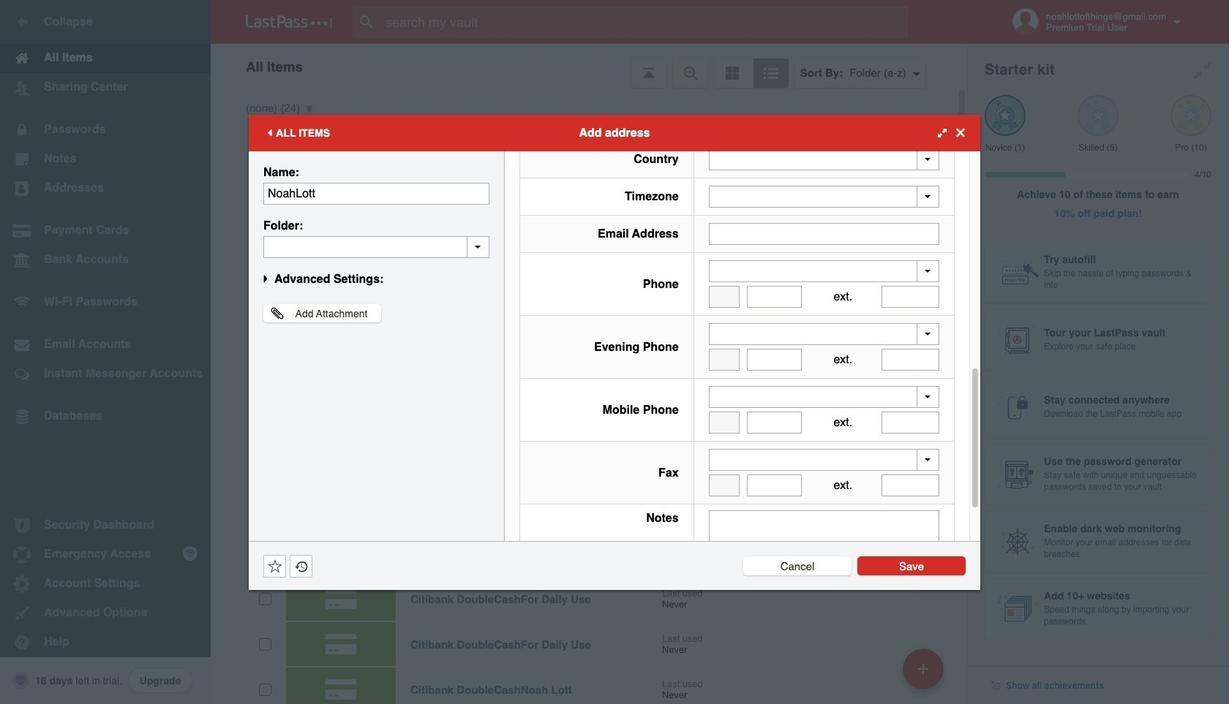 Task type: describe. For each thing, give the bounding box(es) containing it.
new item navigation
[[898, 645, 953, 705]]

lastpass image
[[246, 15, 332, 29]]

search my vault text field
[[353, 6, 937, 38]]

new item image
[[918, 664, 929, 674]]

vault options navigation
[[211, 44, 967, 88]]



Task type: vqa. For each thing, say whether or not it's contained in the screenshot.
SEARCH MY VAULT text box
yes



Task type: locate. For each thing, give the bounding box(es) containing it.
None text field
[[709, 286, 740, 308], [747, 286, 802, 308], [882, 349, 940, 371], [747, 412, 802, 434], [882, 412, 940, 434], [747, 475, 802, 497], [882, 475, 940, 497], [709, 511, 940, 602], [709, 286, 740, 308], [747, 286, 802, 308], [882, 349, 940, 371], [747, 412, 802, 434], [882, 412, 940, 434], [747, 475, 802, 497], [882, 475, 940, 497], [709, 511, 940, 602]]

dialog
[[249, 0, 981, 611]]

main navigation navigation
[[0, 0, 211, 705]]

Search search field
[[353, 6, 937, 38]]

None text field
[[263, 183, 490, 205], [709, 223, 940, 245], [263, 236, 490, 258], [882, 286, 940, 308], [709, 349, 740, 371], [747, 349, 802, 371], [709, 412, 740, 434], [709, 475, 740, 497], [263, 183, 490, 205], [709, 223, 940, 245], [263, 236, 490, 258], [882, 286, 940, 308], [709, 349, 740, 371], [747, 349, 802, 371], [709, 412, 740, 434], [709, 475, 740, 497]]



